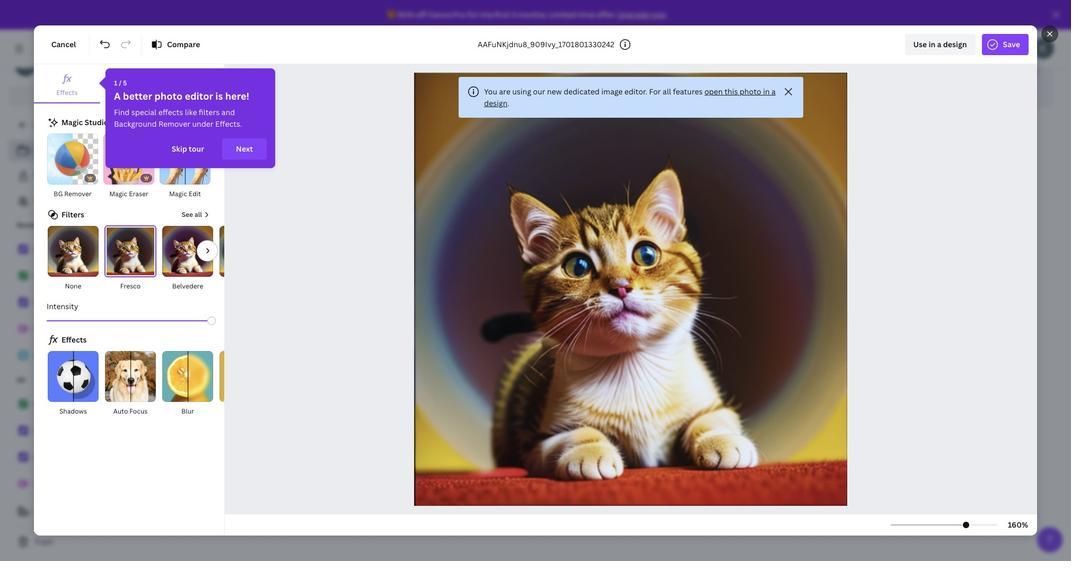 Task type: locate. For each thing, give the bounding box(es) containing it.
effects inside button
[[56, 88, 78, 97]]

all inside list
[[34, 145, 43, 155]]

fresco
[[120, 282, 141, 291]]

remover inside "1 / 5 a better photo editor is here! find special effects like filters and background remover under effects."
[[159, 119, 190, 129]]

uploaded inside g7b8ntapg8a6wmiomieqm2a.jpg image • uploaded 9 days ago
[[324, 509, 354, 518]]

0 horizontal spatial design
[[484, 98, 508, 108]]

0 vertical spatial flow link
[[8, 265, 138, 288]]

all up your
[[34, 145, 43, 155]]

in right use
[[929, 39, 936, 49]]

skip tour
[[172, 144, 204, 154]]

0 vertical spatial projects
[[45, 145, 75, 155]]

image for aafunkjdnu8_909ivy_1701801330242.png
[[146, 509, 165, 518]]

are
[[499, 86, 511, 97]]

1 horizontal spatial to
[[214, 45, 222, 55]]

0 vertical spatial remover
[[159, 119, 190, 129]]

0 vertical spatial create
[[159, 45, 183, 55]]

2 horizontal spatial image
[[453, 509, 472, 518]]

1 flow link from the top
[[8, 265, 138, 288]]

image inside aafunkjdnu8_909ivy_1701801330242.png image • uploaded 9 days ago
[[146, 509, 165, 518]]

0 horizontal spatial all
[[17, 376, 25, 385]]

0 vertical spatial 5
[[123, 79, 127, 88]]

projects down back to home
[[45, 145, 75, 155]]

1 vertical spatial 1
[[114, 79, 117, 88]]

1 horizontal spatial image
[[300, 509, 318, 518]]

me thinking link
[[8, 239, 138, 261], [8, 447, 138, 469]]

create up "crop"
[[180, 70, 204, 80]]

magic edit
[[169, 189, 201, 198]]

ago down g7b8ntapg8a6wmiomieqm2a.jpg button
[[377, 509, 388, 518]]

a down organized
[[185, 45, 189, 55]]

0 horizontal spatial remover
[[64, 189, 92, 198]]

magic left eraser
[[109, 189, 127, 198]]

1 down personal
[[70, 67, 74, 76]]

dedicated
[[564, 86, 600, 97]]

thinking down filters
[[47, 245, 75, 255]]

None search field
[[562, 38, 880, 59]]

crop
[[187, 88, 202, 97]]

2 me thinking link from the top
[[8, 447, 138, 469]]

0 horizontal spatial 1
[[70, 67, 74, 76]]

a inside the use in a design button
[[938, 39, 942, 49]]

1 vertical spatial list
[[8, 239, 138, 367]]

ago inside aafunkjdnu8_909ivy_1701801330242.png image • uploaded 9 days ago
[[224, 509, 234, 518]]

and inside "1 / 5 a better photo editor is here! find special effects like filters and background remover under effects."
[[222, 107, 235, 117]]

remover down your projects link on the top left
[[64, 189, 92, 198]]

a inside the open this photo in a design
[[772, 86, 776, 97]]

2 vertical spatial list
[[8, 394, 138, 522]]

0 vertical spatial me thinking link
[[8, 239, 138, 261]]

0 vertical spatial with
[[230, 23, 250, 36]]

a
[[938, 39, 942, 49], [185, 45, 189, 55], [772, 86, 776, 97], [60, 507, 64, 517]]

first
[[495, 10, 510, 20]]

untitled design button
[[607, 310, 663, 324], [453, 310, 510, 324]]

in right 'this'
[[763, 86, 770, 97]]

9 down g7b8ntapg8a6wmiomieqm2a.jpg button
[[355, 509, 360, 518]]

0 horizontal spatial days
[[208, 509, 222, 518]]

9 for aafunkjdnu8_909ivy_1701801330242.png
[[202, 509, 206, 518]]

image inside the-thinker-statue-by-auguste-rodin.jpg image • uploaded 5 months ago
[[453, 509, 472, 518]]

1 vertical spatial design
[[484, 98, 508, 108]]

1 horizontal spatial canva
[[428, 10, 451, 20]]

new
[[547, 86, 562, 97]]

9 inside g7b8ntapg8a6wmiomieqm2a.jpg image • uploaded 9 days ago
[[355, 509, 360, 518]]

9 down aafunkjdnu8_909ivy_1701801330242.png button
[[202, 509, 206, 518]]

photo
[[740, 86, 762, 97], [154, 90, 183, 102]]

photo right 'this'
[[740, 86, 762, 97]]

1 horizontal spatial all
[[663, 86, 672, 97]]

aafunkjdnu8_909ivy_1701801330242.png image • uploaded 9 days ago
[[146, 496, 300, 518]]

your
[[34, 171, 50, 181]]

3 list from the top
[[8, 394, 138, 522]]

1 horizontal spatial ago
[[377, 509, 388, 518]]

0 vertical spatial flow
[[34, 271, 49, 281]]

1 vertical spatial team
[[66, 507, 84, 517]]

recent
[[17, 221, 39, 230]]

0 vertical spatial all
[[34, 145, 43, 155]]

days down aafunkjdnu8_909ivy_1701801330242.png button
[[208, 509, 222, 518]]

back to home
[[34, 120, 84, 130]]

. down are
[[508, 98, 510, 108]]

me thinking meme
[[760, 311, 803, 333]]

5 down the statue-
[[509, 509, 513, 518]]

1 vertical spatial all
[[195, 210, 202, 219]]

0 horizontal spatial in
[[763, 86, 770, 97]]

0 horizontal spatial and
[[222, 107, 235, 117]]

organize
[[246, 45, 276, 55]]

1 days from the left
[[208, 509, 222, 518]]

0 vertical spatial in
[[929, 39, 936, 49]]

50%
[[398, 10, 415, 20]]

uploaded inside the-thinker-statue-by-auguste-rodin.jpg image • uploaded 5 months ago
[[477, 509, 507, 518]]

0 horizontal spatial untitled design button
[[453, 310, 510, 324]]

flyer link down shadows at the bottom left of the page
[[8, 420, 138, 442]]

all right for
[[663, 86, 672, 97]]

/
[[119, 79, 122, 88]]

1 horizontal spatial photo
[[740, 86, 762, 97]]

0 vertical spatial to
[[214, 45, 222, 55]]

design down you
[[484, 98, 508, 108]]

untitled design link
[[8, 318, 138, 341], [8, 345, 138, 367], [8, 473, 138, 495]]

image
[[146, 509, 165, 518], [300, 509, 318, 518], [453, 509, 472, 518]]

back to home link
[[8, 115, 138, 136]]

2 horizontal spatial uploaded
[[477, 509, 507, 518]]

pro inside button
[[89, 91, 101, 101]]

0 horizontal spatial magic
[[62, 117, 83, 127]]

0 vertical spatial thinking
[[47, 245, 75, 255]]

a
[[114, 90, 121, 102]]

1 horizontal spatial design
[[944, 39, 967, 49]]

uploaded
[[170, 509, 200, 518], [324, 509, 354, 518], [477, 509, 507, 518]]

pro left a
[[89, 91, 101, 101]]

with up filters
[[61, 196, 77, 206]]

days inside g7b8ntapg8a6wmiomieqm2a.jpg image • uploaded 9 days ago
[[361, 509, 375, 518]]

0 horizontal spatial 9
[[202, 509, 206, 518]]

0 vertical spatial team
[[344, 45, 363, 55]]

photo up effects
[[154, 90, 183, 102]]

design inside untitled design video
[[485, 311, 510, 321]]

3 untitled design link from the top
[[8, 473, 138, 495]]

0 vertical spatial .
[[666, 10, 668, 20]]

you
[[484, 86, 497, 97]]

photo inside the open this photo in a design
[[740, 86, 762, 97]]

auguste-
[[537, 496, 569, 506]]

designs
[[163, 175, 212, 192]]

days for aafunkjdnu8_909ivy_1701801330242.png
[[208, 509, 222, 518]]

image inside g7b8ntapg8a6wmiomieqm2a.jpg image • uploaded 9 days ago
[[300, 509, 318, 518]]

1 horizontal spatial and
[[329, 45, 343, 55]]

and right personal
[[329, 45, 343, 55]]

160% button
[[1002, 517, 1035, 534]]

auto
[[113, 407, 128, 416]]

skip tour button
[[158, 138, 218, 160]]

2 horizontal spatial ago
[[539, 509, 550, 518]]

projects up bg remover
[[52, 171, 82, 181]]

your projects link
[[8, 166, 138, 187]]

to left the easily
[[214, 45, 222, 55]]

folder down organized
[[191, 45, 212, 55]]

160%
[[1008, 520, 1029, 530]]

1 vertical spatial flyer link
[[8, 420, 138, 442]]

with
[[230, 23, 250, 36], [61, 196, 77, 206]]

a right use
[[938, 39, 942, 49]]

untitled design for flow
[[34, 324, 89, 334]]

photo inside "1 / 5 a better photo editor is here! find special effects like filters and background remover under effects."
[[154, 90, 183, 102]]

0 vertical spatial untitled design link
[[8, 318, 138, 341]]

• inside the-thinker-statue-by-auguste-rodin.jpg image • uploaded 5 months ago
[[473, 509, 476, 518]]

create for create folder
[[180, 70, 204, 80]]

months
[[514, 509, 538, 518]]

1 horizontal spatial team
[[344, 45, 363, 55]]

1 vertical spatial 5
[[509, 509, 513, 518]]

all
[[663, 86, 672, 97], [195, 210, 202, 219]]

1 horizontal spatial .
[[666, 10, 668, 20]]

magic left studio
[[62, 117, 83, 127]]

🎁
[[387, 10, 397, 20]]

• inside g7b8ntapg8a6wmiomieqm2a.jpg image • uploaded 9 days ago
[[320, 509, 322, 518]]

1 untitled design from the top
[[34, 324, 89, 334]]

1 horizontal spatial magic
[[109, 189, 127, 198]]

1 vertical spatial thinking
[[773, 311, 803, 321]]

1 horizontal spatial 5
[[509, 509, 513, 518]]

intensity
[[47, 301, 78, 312]]

2 days from the left
[[361, 509, 375, 518]]

upgrade
[[618, 10, 649, 20]]

me thinking down recent
[[34, 245, 75, 255]]

2 9 from the left
[[355, 509, 360, 518]]

me for 1st "me thinking" link from the bottom
[[34, 452, 45, 463]]

see all
[[182, 210, 202, 219]]

0 vertical spatial me thinking
[[34, 245, 75, 255]]

days inside aafunkjdnu8_909ivy_1701801330242.png image • uploaded 9 days ago
[[208, 509, 222, 518]]

create down 'stay'
[[159, 45, 183, 55]]

0 horizontal spatial image
[[146, 509, 165, 518]]

a up trash link
[[60, 507, 64, 517]]

0 vertical spatial effects
[[56, 88, 78, 97]]

blur button
[[161, 351, 214, 418]]

and up effects.
[[222, 107, 235, 117]]

magic eraser button
[[103, 133, 155, 200]]

projects for all projects
[[45, 145, 75, 155]]

1 vertical spatial pro
[[89, 91, 101, 101]]

personal
[[42, 56, 74, 66]]

magic edit button
[[159, 133, 211, 200]]

1 / 5 a better photo editor is here! find special effects like filters and background remover under effects.
[[114, 79, 249, 129]]

team
[[344, 45, 363, 55], [66, 507, 84, 517]]

ago down aafunkjdnu8_909ivy_1701801330242.png button
[[224, 509, 234, 518]]

0 horizontal spatial team
[[66, 507, 84, 517]]

folder up is
[[206, 70, 228, 80]]

flow for 1st flow link from the bottom
[[34, 399, 49, 410]]

flyer
[[34, 298, 52, 308], [34, 426, 52, 436]]

0 vertical spatial flyer
[[34, 298, 52, 308]]

1 horizontal spatial 9
[[355, 509, 360, 518]]

.
[[666, 10, 668, 20], [508, 98, 510, 108]]

uploaded down g7b8ntapg8a6wmiomieqm2a.jpg button
[[324, 509, 354, 518]]

uploaded for aafunkjdnu8_909ivy_1701801330242.png
[[170, 509, 200, 518]]

1 horizontal spatial pro
[[453, 10, 466, 20]]

0 vertical spatial me
[[34, 245, 45, 255]]

1 horizontal spatial with
[[230, 23, 250, 36]]

untitled design button up doc
[[607, 310, 663, 324]]

1 vertical spatial in
[[763, 86, 770, 97]]

with up the easily
[[230, 23, 250, 36]]

2 vertical spatial flow
[[34, 399, 49, 410]]

design
[[944, 39, 967, 49], [484, 98, 508, 108]]

0 horizontal spatial photo
[[154, 90, 183, 102]]

aafunkjdnu8_909ivy_1701801330242.png button
[[146, 495, 300, 508]]

1 horizontal spatial uploaded
[[324, 509, 354, 518]]

1 vertical spatial and
[[222, 107, 235, 117]]

all right see
[[195, 210, 202, 219]]

1 vertical spatial flow link
[[8, 394, 138, 416]]

2 vertical spatial untitled design link
[[8, 473, 138, 495]]

editor
[[185, 90, 213, 102]]

your projects
[[34, 171, 82, 181]]

pro left the "for"
[[453, 10, 466, 20]]

1 vertical spatial remover
[[64, 189, 92, 198]]

2 flyer link from the top
[[8, 420, 138, 442]]

days down g7b8ntapg8a6wmiomieqm2a.jpg button
[[361, 509, 375, 518]]

canva right get
[[64, 91, 87, 101]]

ago inside g7b8ntapg8a6wmiomieqm2a.jpg image • uploaded 9 days ago
[[377, 509, 388, 518]]

1 horizontal spatial untitled design button
[[607, 310, 663, 324]]

under
[[192, 119, 214, 129]]

to right back
[[53, 120, 60, 130]]

effects.
[[215, 119, 242, 129]]

cancel button
[[42, 34, 85, 55]]

3 untitled design from the top
[[34, 479, 89, 489]]

me thinking link down shadows at the bottom left of the page
[[8, 447, 138, 469]]

. right upgrade
[[666, 10, 668, 20]]

2 me thinking from the top
[[34, 452, 75, 463]]

2 vertical spatial me
[[34, 452, 45, 463]]

effects down intensity
[[62, 335, 87, 345]]

g7b8ntapg8a6wmiomieqm2a.jpg
[[300, 496, 423, 506]]

0 vertical spatial canva
[[428, 10, 451, 20]]

1 vertical spatial untitled design
[[34, 351, 89, 361]]

1 me thinking from the top
[[34, 245, 75, 255]]

months.
[[518, 10, 548, 20]]

image for g7b8ntapg8a6wmiomieqm2a.jpg
[[300, 509, 318, 518]]

5 inside the-thinker-statue-by-auguste-rodin.jpg image • uploaded 5 months ago
[[509, 509, 513, 518]]

the-
[[453, 496, 469, 506]]

magic for edit
[[169, 189, 187, 198]]

me thinking link down filters
[[8, 239, 138, 261]]

untitled design doc
[[607, 311, 663, 333]]

team left "content."
[[344, 45, 363, 55]]

create folder
[[180, 70, 228, 80]]

1 left /
[[114, 79, 117, 88]]

thinking up meme
[[773, 311, 803, 321]]

1 vertical spatial canva
[[64, 91, 87, 101]]

0 horizontal spatial uploaded
[[170, 509, 200, 518]]

5
[[123, 79, 127, 88], [509, 509, 513, 518]]

team inside button
[[66, 507, 84, 517]]

get
[[50, 91, 63, 101]]

team up trash link
[[66, 507, 84, 517]]

1 vertical spatial .
[[508, 98, 510, 108]]

organized
[[182, 23, 228, 36]]

stay organized with folders
[[159, 23, 286, 36]]

see all button
[[181, 209, 212, 221]]

uploaded down thinker-
[[477, 509, 507, 518]]

thinking inside me thinking meme
[[773, 311, 803, 321]]

all left shadows button
[[17, 376, 25, 385]]

untitled design button for untitled design doc
[[607, 310, 663, 324]]

0 vertical spatial design
[[944, 39, 967, 49]]

0 vertical spatial untitled design
[[34, 324, 89, 334]]

0 vertical spatial 1
[[70, 67, 74, 76]]

list containing flow
[[8, 394, 138, 522]]

1 untitled design link from the top
[[8, 318, 138, 341]]

g7b8ntapg8a6wmiomieqm2a.jpg button
[[300, 495, 423, 508]]

1 horizontal spatial 1
[[114, 79, 117, 88]]

in
[[929, 39, 936, 49], [763, 86, 770, 97]]

personal
[[296, 45, 327, 55]]

remover down effects
[[159, 119, 190, 129]]

5 right /
[[123, 79, 127, 88]]

1 vertical spatial projects
[[52, 171, 82, 181]]

magic studio new
[[62, 117, 126, 127]]

1 inside "1 / 5 a better photo editor is here! find special effects like filters and background remover under effects."
[[114, 79, 117, 88]]

uploaded inside aafunkjdnu8_909ivy_1701801330242.png image • uploaded 9 days ago
[[170, 509, 200, 518]]

1 vertical spatial me
[[760, 311, 771, 321]]

flow for 2nd flow link from the bottom
[[34, 271, 49, 281]]

1 horizontal spatial days
[[361, 509, 375, 518]]

1 vertical spatial flyer
[[34, 426, 52, 436]]

1 vertical spatial all
[[17, 376, 25, 385]]

2 horizontal spatial magic
[[169, 189, 187, 198]]

magic for studio
[[62, 117, 83, 127]]

0 vertical spatial and
[[329, 45, 343, 55]]

get canva pro button
[[8, 86, 138, 106]]

editor.
[[625, 86, 648, 97]]

1 horizontal spatial in
[[929, 39, 936, 49]]

1 for 1 / 5 a better photo editor is here! find special effects like filters and background remover under effects.
[[114, 79, 117, 88]]

all inside button
[[195, 210, 202, 219]]

1 horizontal spatial all
[[34, 145, 43, 155]]

the-thinker-statue-by-auguste-rodin.jpg image • uploaded 5 months ago
[[453, 496, 603, 518]]

create up the trash
[[34, 507, 58, 517]]

list
[[8, 140, 138, 212], [8, 239, 138, 367], [8, 394, 138, 522]]

effects down "free •"
[[56, 88, 78, 97]]

projects
[[45, 145, 75, 155], [52, 171, 82, 181]]

magic left edit
[[169, 189, 187, 198]]

2 flyer from the top
[[34, 426, 52, 436]]

2 vertical spatial create
[[34, 507, 58, 517]]

2 list from the top
[[8, 239, 138, 367]]

0 vertical spatial flyer link
[[8, 292, 138, 314]]

canva right "off"
[[428, 10, 451, 20]]

uploaded down aafunkjdnu8_909ivy_1701801330242.png button
[[170, 509, 200, 518]]

1 vertical spatial with
[[61, 196, 77, 206]]

save
[[1003, 39, 1021, 49]]

2 untitled design link from the top
[[8, 345, 138, 367]]

me thinking down shadows at the bottom left of the page
[[34, 452, 75, 463]]

canva
[[428, 10, 451, 20], [64, 91, 87, 101]]

a right 'this'
[[772, 86, 776, 97]]

9 inside aafunkjdnu8_909ivy_1701801330242.png image • uploaded 9 days ago
[[202, 509, 206, 518]]

0 horizontal spatial pro
[[89, 91, 101, 101]]

5 inside "1 / 5 a better photo editor is here! find special effects like filters and background remover under effects."
[[123, 79, 127, 88]]

thinking down shadows at the bottom left of the page
[[47, 452, 75, 463]]

1 vertical spatial untitled design link
[[8, 345, 138, 367]]

design right use
[[944, 39, 967, 49]]

0 horizontal spatial ago
[[224, 509, 234, 518]]

1 9 from the left
[[202, 509, 206, 518]]

1 list from the top
[[8, 140, 138, 212]]

untitled design button up video
[[453, 310, 510, 324]]

1 vertical spatial create
[[180, 70, 204, 80]]

3
[[512, 10, 516, 20]]

ago down auguste-
[[539, 509, 550, 518]]

1 vertical spatial to
[[53, 120, 60, 130]]

flyer link down none
[[8, 292, 138, 314]]



Task type: describe. For each thing, give the bounding box(es) containing it.
upgrade now button
[[618, 10, 666, 20]]

1 flyer link from the top
[[8, 292, 138, 314]]

design inside the use in a design button
[[944, 39, 967, 49]]

image
[[602, 86, 623, 97]]

thinker-
[[469, 496, 499, 506]]

home
[[62, 120, 84, 130]]

new
[[113, 118, 126, 126]]

top level navigation element
[[93, 38, 426, 59]]

crop button
[[165, 64, 224, 102]]

using
[[513, 86, 531, 97]]

open this photo in a design button
[[484, 86, 776, 108]]

2 untitled design from the top
[[34, 351, 89, 361]]

the
[[481, 10, 493, 20]]

belvedere
[[172, 282, 203, 291]]

projects for your projects
[[52, 171, 82, 181]]

you are using our new dedicated image editor. for all features
[[484, 86, 705, 97]]

content.
[[365, 45, 395, 55]]

days for g7b8ntapg8a6wmiomieqm2a.jpg
[[361, 509, 375, 518]]

uploaded for g7b8ntapg8a6wmiomieqm2a.jpg
[[324, 509, 354, 518]]

design inside untitled design doc
[[638, 311, 663, 321]]

cancel
[[51, 39, 76, 49]]

easily
[[224, 45, 244, 55]]

9 for g7b8ntapg8a6wmiomieqm2a.jpg
[[355, 509, 360, 518]]

find
[[114, 107, 130, 117]]

the-thinker-statue-by-auguste-rodin.jpg button
[[453, 495, 603, 508]]

untitled design link for me thinking
[[8, 318, 138, 341]]

🎁 50% off canva pro for the first 3 months. limited time offer. upgrade now .
[[387, 10, 668, 20]]

untitled design video
[[453, 311, 510, 333]]

free
[[42, 67, 56, 76]]

remover inside button
[[64, 189, 92, 198]]

untitled design link for flow
[[8, 473, 138, 495]]

all for all
[[17, 376, 25, 385]]

create a team
[[34, 507, 84, 517]]

none
[[65, 282, 81, 291]]

filters
[[199, 107, 220, 117]]

create a folder to easily organize your personal and team content.
[[159, 45, 395, 55]]

effects button
[[34, 64, 100, 102]]

free •
[[42, 67, 60, 76]]

effects
[[158, 107, 183, 117]]

filters
[[62, 210, 84, 220]]

untitled design for flyer
[[34, 479, 89, 489]]

focus
[[130, 407, 148, 416]]

1 for 1
[[70, 67, 74, 76]]

• inside aafunkjdnu8_909ivy_1701801330242.png image • uploaded 9 days ago
[[166, 509, 169, 518]]

save button
[[982, 34, 1029, 55]]

in inside the open this photo in a design
[[763, 86, 770, 97]]

me for 1st "me thinking" link
[[34, 245, 45, 255]]

adjust
[[122, 88, 142, 97]]

ago for g7b8ntapg8a6wmiomieqm2a.jpg
[[377, 509, 388, 518]]

open this photo in a design
[[484, 86, 776, 108]]

trash
[[34, 537, 53, 547]]

see
[[182, 210, 193, 219]]

untitled inside untitled design video
[[453, 311, 483, 321]]

now
[[651, 10, 666, 20]]

special
[[131, 107, 157, 117]]

ago inside the-thinker-statue-by-auguste-rodin.jpg image • uploaded 5 months ago
[[539, 509, 550, 518]]

list containing all projects
[[8, 140, 138, 212]]

me thinking button
[[760, 310, 803, 324]]

limited
[[549, 10, 577, 20]]

for
[[468, 10, 479, 20]]

1 flyer from the top
[[34, 298, 52, 308]]

1 me thinking link from the top
[[8, 239, 138, 261]]

shadows button
[[47, 351, 100, 418]]

eraser
[[129, 189, 148, 198]]

our
[[533, 86, 546, 97]]

off
[[416, 10, 427, 20]]

folder inside create folder button
[[206, 70, 228, 80]]

shared
[[34, 196, 59, 206]]

by-
[[525, 496, 537, 506]]

list containing me thinking
[[8, 239, 138, 367]]

create a team button
[[8, 501, 138, 523]]

a inside create a team button
[[60, 507, 64, 517]]

your
[[278, 45, 294, 55]]

untitled inside untitled design doc
[[607, 311, 637, 321]]

for
[[649, 86, 661, 97]]

stay
[[159, 23, 180, 36]]

2 flow link from the top
[[8, 394, 138, 416]]

0 horizontal spatial with
[[61, 196, 77, 206]]

folders
[[253, 23, 286, 36]]

better
[[123, 90, 152, 102]]

background
[[114, 119, 157, 129]]

0 horizontal spatial .
[[508, 98, 510, 108]]

meme
[[760, 324, 779, 333]]

open
[[705, 86, 723, 97]]

design inside the open this photo in a design
[[484, 98, 508, 108]]

untitled design button for untitled design video
[[453, 310, 510, 324]]

bg
[[54, 189, 63, 198]]

bg remover button
[[47, 133, 99, 200]]

magic for eraser
[[109, 189, 127, 198]]

1 vertical spatial flow
[[146, 311, 162, 321]]

all for all projects
[[34, 145, 43, 155]]

auto focus
[[113, 407, 148, 416]]

none button
[[47, 226, 100, 292]]

0 vertical spatial all
[[663, 86, 672, 97]]

this
[[725, 86, 738, 97]]

0 vertical spatial folder
[[191, 45, 212, 55]]

create for create a team
[[34, 507, 58, 517]]

adjust button
[[100, 64, 165, 102]]

create for create a folder to easily organize your personal and team content.
[[159, 45, 183, 55]]

trash link
[[8, 532, 138, 553]]

2 vertical spatial thinking
[[47, 452, 75, 463]]

use in a design
[[914, 39, 967, 49]]

canva inside button
[[64, 91, 87, 101]]

belvedere button
[[161, 226, 214, 292]]

1 vertical spatial effects
[[62, 335, 87, 345]]

images
[[163, 359, 207, 377]]

me inside me thinking meme
[[760, 311, 771, 321]]

doc
[[607, 324, 619, 333]]

features
[[673, 86, 703, 97]]

all projects
[[34, 145, 75, 155]]

edit
[[189, 189, 201, 198]]

rodin.jpg
[[569, 496, 603, 506]]

all projects link
[[8, 140, 138, 161]]

studio
[[85, 117, 108, 127]]

ago for aafunkjdnu8_909ivy_1701801330242.png
[[224, 509, 234, 518]]

you
[[78, 196, 92, 206]]

shadows
[[59, 407, 87, 416]]

starred
[[187, 125, 214, 135]]



Task type: vqa. For each thing, say whether or not it's contained in the screenshot.
Create a folder to easily organize your personal and team content.
yes



